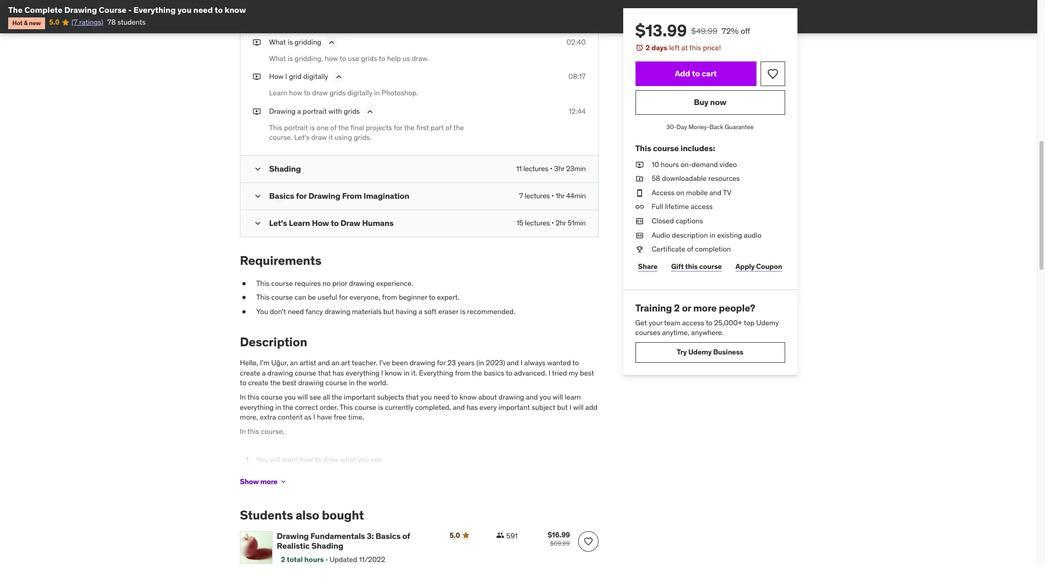 Task type: vqa. For each thing, say whether or not it's contained in the screenshot.
What is gridding
yes



Task type: locate. For each thing, give the bounding box(es) containing it.
58 downloadable resources
[[652, 174, 741, 183]]

small image
[[253, 191, 263, 201], [253, 218, 263, 229]]

44min
[[566, 191, 586, 200]]

0 horizontal spatial everything
[[134, 5, 176, 15]]

hide lecture description image up what is gridding, how to use grids to help us draw.
[[327, 37, 337, 47]]

is down subjects
[[378, 403, 383, 412]]

0 vertical spatial everything
[[346, 369, 380, 378]]

what down what is gridding
[[269, 54, 286, 63]]

1 horizontal spatial from
[[455, 369, 470, 378]]

an left art
[[332, 359, 340, 368]]

includes:
[[681, 143, 716, 154]]

0 vertical spatial more
[[694, 302, 717, 314]]

having
[[396, 307, 417, 316]]

but right subject
[[557, 403, 568, 412]]

2 what from the top
[[269, 54, 286, 63]]

0 horizontal spatial an
[[290, 359, 298, 368]]

udemy right top
[[757, 318, 780, 327]]

• left 1hr
[[552, 191, 554, 200]]

0 vertical spatial udemy
[[757, 318, 780, 327]]

draw up drawing a portrait with grids
[[312, 88, 328, 97]]

course down requirements
[[271, 279, 293, 288]]

2 vertical spatial draw
[[323, 455, 339, 465]]

2 vertical spatial know
[[460, 393, 477, 402]]

1 vertical spatial more
[[260, 477, 278, 487]]

courses
[[636, 328, 661, 337]]

0 horizontal spatial important
[[344, 393, 376, 402]]

for down prior
[[339, 293, 348, 302]]

1 what from the top
[[269, 37, 286, 46]]

the down uğur, on the left bottom of page
[[270, 379, 281, 388]]

from
[[342, 191, 362, 201]]

let's up requirements
[[269, 218, 287, 228]]

1 horizontal spatial 5.0
[[450, 531, 460, 541]]

1 vertical spatial know
[[385, 369, 402, 378]]

small image
[[253, 164, 263, 174]]

23
[[448, 359, 456, 368]]

how left what
[[300, 455, 313, 465]]

create down i'm
[[248, 379, 269, 388]]

need inside the hello, i'm uğur, an artist and an art teacher. i've been drawing for 23 years (in 2023) and i always wanted to create a drawing course that has everything i know in it. everything from the basics to advanced. i tried my best to create the best drawing course in the world. in this course you will see all the important subjects that you need to know about drawing and you will learn everything in the correct order. this course is currently completed, and has every important subject but i will add more, extra content as i have free time. in this course,
[[434, 393, 450, 402]]

1 vertical spatial basics
[[376, 531, 401, 542]]

1 horizontal spatial that
[[406, 393, 419, 402]]

drawing
[[64, 5, 97, 15], [269, 107, 296, 116], [309, 191, 341, 201], [277, 531, 309, 542]]

2 horizontal spatial need
[[434, 393, 450, 402]]

back
[[710, 123, 724, 131]]

5.0
[[49, 18, 59, 27], [450, 531, 460, 541]]

using
[[335, 133, 352, 142]]

projects
[[366, 123, 392, 132]]

course up extra
[[261, 393, 283, 402]]

• left 2hr
[[552, 218, 554, 228]]

requirements
[[240, 253, 322, 269]]

in left photoshop.
[[374, 88, 380, 97]]

0 vertical spatial see
[[310, 393, 321, 402]]

0 horizontal spatial how
[[269, 72, 284, 81]]

1 horizontal spatial a
[[297, 107, 301, 116]]

0 vertical spatial has
[[333, 369, 344, 378]]

2 days left at this price!
[[646, 43, 722, 52]]

important up the time.
[[344, 393, 376, 402]]

course down "artist"
[[295, 369, 317, 378]]

1 small image from the top
[[253, 191, 263, 201]]

1 horizontal spatial best
[[580, 369, 594, 378]]

everything down 23
[[419, 369, 453, 378]]

portrait
[[303, 107, 327, 116], [284, 123, 308, 132]]

i left grid
[[285, 72, 287, 81]]

how down grid
[[289, 88, 302, 97]]

this for this course includes:
[[636, 143, 652, 154]]

or
[[682, 302, 692, 314]]

now
[[711, 97, 727, 107]]

bought
[[322, 508, 364, 524]]

drawing a portrait with grids
[[269, 107, 360, 116]]

and right completed,
[[453, 403, 465, 412]]

2 an from the left
[[332, 359, 340, 368]]

1 vertical spatial how
[[312, 218, 329, 228]]

everything inside the hello, i'm uğur, an artist and an art teacher. i've been drawing for 23 years (in 2023) and i always wanted to create a drawing course that has everything i know in it. everything from the basics to advanced. i tried my best to create the best drawing course in the world. in this course you will see all the important subjects that you need to know about drawing and you will learn everything in the correct order. this course is currently completed, and has every important subject but i will add more, extra content as i have free time. in this course,
[[419, 369, 453, 378]]

how
[[325, 54, 338, 63], [289, 88, 302, 97], [300, 455, 313, 465]]

you for you don't need fancy drawing materials but having a soft eraser is recommended.
[[256, 307, 268, 316]]

0 vertical spatial •
[[550, 164, 553, 173]]

this inside this portrait is one of the final projects for the first part of the course. let's draw it using grids.
[[269, 123, 282, 132]]

0 horizontal spatial 2
[[646, 43, 650, 52]]

how left grid
[[269, 72, 284, 81]]

more right or
[[694, 302, 717, 314]]

a left 'soft'
[[419, 307, 423, 316]]

0 horizontal spatial 5.0
[[49, 18, 59, 27]]

you for you will learn how to draw what you see
[[256, 455, 268, 465]]

2023)
[[486, 359, 505, 368]]

grids down hide lecture description icon at the left top of page
[[330, 88, 346, 97]]

in up more,
[[240, 393, 246, 402]]

this for this course can be useful for everyone, from beginner to expert.
[[256, 293, 270, 302]]

1 vertical spatial shading
[[312, 541, 343, 551]]

learn down my
[[565, 393, 581, 402]]

grids for with
[[344, 107, 360, 116]]

1 horizontal spatial how
[[312, 218, 329, 228]]

of right 3:
[[403, 531, 410, 542]]

the up content
[[283, 403, 293, 412]]

an left "artist"
[[290, 359, 298, 368]]

portrait up course.
[[284, 123, 308, 132]]

audio
[[744, 231, 762, 240]]

0 vertical spatial portrait
[[303, 107, 327, 116]]

0 horizontal spatial has
[[333, 369, 344, 378]]

learn inside the hello, i'm uğur, an artist and an art teacher. i've been drawing for 23 years (in 2023) and i always wanted to create a drawing course that has everything i know in it. everything from the basics to advanced. i tried my best to create the best drawing course in the world. in this course you will see all the important subjects that you need to know about drawing and you will learn everything in the correct order. this course is currently completed, and has every important subject but i will add more, extra content as i have free time. in this course,
[[565, 393, 581, 402]]

let's learn how to draw humans
[[269, 218, 394, 228]]

i left add
[[570, 403, 572, 412]]

hot & new
[[12, 19, 41, 27]]

to inside add to cart button
[[693, 68, 700, 78]]

11 lectures • 3hr 23min
[[517, 164, 586, 173]]

shading right small icon
[[269, 164, 301, 174]]

to
[[215, 5, 223, 15], [340, 54, 346, 63], [379, 54, 385, 63], [693, 68, 700, 78], [304, 88, 311, 97], [331, 218, 339, 228], [429, 293, 436, 302], [706, 318, 713, 327], [573, 359, 579, 368], [506, 369, 513, 378], [240, 379, 247, 388], [451, 393, 458, 402], [315, 455, 321, 465]]

(in
[[477, 359, 484, 368]]

everything right -
[[134, 5, 176, 15]]

access on mobile and tv
[[652, 188, 732, 197]]

1 vertical spatial best
[[282, 379, 297, 388]]

1 vertical spatial 2
[[675, 302, 680, 314]]

wanted
[[548, 359, 571, 368]]

realistic
[[277, 541, 310, 551]]

1 horizontal spatial an
[[332, 359, 340, 368]]

0 horizontal spatial but
[[383, 307, 394, 316]]

1 vertical spatial hide lecture description image
[[365, 107, 375, 117]]

more inside training 2 or more people? get your team access to 25,000+ top udemy courses anytime, anywhere.
[[694, 302, 717, 314]]

hello,
[[240, 359, 258, 368]]

this for this course requires no prior drawing experience.
[[256, 279, 270, 288]]

lectures right 15
[[525, 218, 550, 228]]

show more button
[[240, 472, 288, 492]]

0 vertical spatial you
[[256, 307, 268, 316]]

0 horizontal spatial more
[[260, 477, 278, 487]]

an
[[290, 359, 298, 368], [332, 359, 340, 368]]

3hr
[[554, 164, 565, 173]]

0 vertical spatial that
[[318, 369, 331, 378]]

591
[[507, 532, 518, 541]]

can
[[295, 293, 306, 302]]

course,
[[261, 427, 284, 436]]

left
[[670, 43, 680, 52]]

xsmall image for course
[[240, 293, 248, 303]]

us
[[403, 54, 410, 63]]

0 vertical spatial learn
[[269, 88, 287, 97]]

is left one
[[310, 123, 315, 132]]

xsmall image inside show more button
[[280, 478, 288, 486]]

hot
[[12, 19, 23, 27]]

2 vertical spatial need
[[434, 393, 450, 402]]

a down i'm
[[262, 369, 266, 378]]

more right show
[[260, 477, 278, 487]]

drawing inside 'drawing fundamentals 3: basics of realistic shading'
[[277, 531, 309, 542]]

of right part
[[446, 123, 452, 132]]

1 horizontal spatial but
[[557, 403, 568, 412]]

1 horizontal spatial basics
[[376, 531, 401, 542]]

1 vertical spatial learn
[[282, 455, 298, 465]]

course.
[[269, 133, 293, 142]]

0 horizontal spatial need
[[193, 5, 213, 15]]

lectures right 11
[[524, 164, 549, 173]]

hide lecture description image up projects
[[365, 107, 375, 117]]

the left world.
[[356, 379, 367, 388]]

1 horizontal spatial everything
[[419, 369, 453, 378]]

be
[[308, 293, 316, 302]]

0 vertical spatial digitally
[[303, 72, 328, 81]]

xsmall image for of
[[636, 245, 644, 255]]

0 vertical spatial small image
[[253, 191, 263, 201]]

0 vertical spatial draw
[[312, 88, 328, 97]]

2 vertical spatial lectures
[[525, 218, 550, 228]]

free
[[334, 413, 347, 422]]

0 vertical spatial know
[[225, 5, 246, 15]]

ratings)
[[79, 18, 103, 27]]

try udemy business link
[[636, 342, 786, 363]]

on
[[677, 188, 685, 197]]

udemy right try
[[689, 348, 712, 357]]

1 vertical spatial portrait
[[284, 123, 308, 132]]

grids right use
[[361, 54, 377, 63]]

years
[[458, 359, 475, 368]]

what is gridding
[[269, 37, 321, 46]]

1 vertical spatial let's
[[269, 218, 287, 228]]

2 you from the top
[[256, 455, 268, 465]]

is left gridding
[[288, 37, 293, 46]]

recommended.
[[467, 307, 516, 316]]

lectures for imagination
[[525, 191, 550, 200]]

0 horizontal spatial a
[[262, 369, 266, 378]]

1 horizontal spatial more
[[694, 302, 717, 314]]

for left 23
[[437, 359, 446, 368]]

1 vertical spatial learn
[[289, 218, 310, 228]]

gridding
[[295, 37, 321, 46]]

0 horizontal spatial know
[[225, 5, 246, 15]]

alarm image
[[636, 44, 644, 52]]

drawing down students also bought
[[277, 531, 309, 542]]

2 vertical spatial a
[[262, 369, 266, 378]]

help
[[387, 54, 401, 63]]

will
[[298, 393, 308, 402], [553, 393, 563, 402], [573, 403, 584, 412], [270, 455, 280, 465]]

tv
[[724, 188, 732, 197]]

everything
[[134, 5, 176, 15], [419, 369, 453, 378]]

1 vertical spatial see
[[371, 455, 382, 465]]

0 vertical spatial need
[[193, 5, 213, 15]]

let's
[[294, 133, 310, 142], [269, 218, 287, 228]]

top
[[744, 318, 755, 327]]

learn up requirements
[[289, 218, 310, 228]]

0 horizontal spatial everything
[[240, 403, 274, 412]]

you don't need fancy drawing materials but having a soft eraser is recommended.
[[256, 307, 516, 316]]

1 you from the top
[[256, 307, 268, 316]]

1 vertical spatial access
[[683, 318, 705, 327]]

10 hours on-demand video
[[652, 160, 738, 169]]

1 an from the left
[[290, 359, 298, 368]]

hide lecture description image
[[327, 37, 337, 47], [365, 107, 375, 117]]

draw.
[[412, 54, 429, 63]]

portrait inside this portrait is one of the final projects for the first part of the course. let's draw it using grids.
[[284, 123, 308, 132]]

0 horizontal spatial hide lecture description image
[[327, 37, 337, 47]]

from inside the hello, i'm uğur, an artist and an art teacher. i've been drawing for 23 years (in 2023) and i always wanted to create a drawing course that has everything i know in it. everything from the basics to advanced. i tried my best to create the best drawing course in the world. in this course you will see all the important subjects that you need to know about drawing and you will learn everything in the correct order. this course is currently completed, and has every important subject but i will add more, extra content as i have free time. in this course,
[[455, 369, 470, 378]]

0 vertical spatial learn
[[565, 393, 581, 402]]

0 vertical spatial what
[[269, 37, 286, 46]]

2 small image from the top
[[253, 218, 263, 229]]

demand
[[692, 160, 718, 169]]

1 vertical spatial a
[[419, 307, 423, 316]]

wishlist image
[[584, 537, 594, 547]]

1 vertical spatial •
[[552, 191, 554, 200]]

my
[[569, 369, 579, 378]]

xsmall image for lifetime
[[636, 202, 644, 212]]

in down more,
[[240, 427, 246, 436]]

completed,
[[415, 403, 451, 412]]

see right what
[[371, 455, 382, 465]]

has down art
[[333, 369, 344, 378]]

digitally down gridding,
[[303, 72, 328, 81]]

is inside the hello, i'm uğur, an artist and an art teacher. i've been drawing for 23 years (in 2023) and i always wanted to create a drawing course that has everything i know in it. everything from the basics to advanced. i tried my best to create the best drawing course in the world. in this course you will see all the important subjects that you need to know about drawing and you will learn everything in the correct order. this course is currently completed, and has every important subject but i will add more, extra content as i have free time. in this course,
[[378, 403, 383, 412]]

xsmall image
[[253, 72, 261, 82], [636, 202, 644, 212], [636, 216, 644, 226], [636, 245, 644, 255], [240, 293, 248, 303], [240, 307, 248, 317], [496, 532, 505, 540]]

0 vertical spatial a
[[297, 107, 301, 116]]

training 2 or more people? get your team access to 25,000+ top udemy courses anytime, anywhere.
[[636, 302, 780, 337]]

1 horizontal spatial has
[[467, 403, 478, 412]]

1 vertical spatial small image
[[253, 218, 263, 229]]

is down what is gridding
[[288, 54, 293, 63]]

best down uğur, on the left bottom of page
[[282, 379, 297, 388]]

shading right 'realistic' at the bottom left of page
[[312, 541, 343, 551]]

the down (in
[[472, 369, 482, 378]]

3:
[[367, 531, 374, 542]]

0 vertical spatial let's
[[294, 133, 310, 142]]

15
[[517, 218, 524, 228]]

i left always
[[521, 359, 523, 368]]

0 vertical spatial best
[[580, 369, 594, 378]]

0 vertical spatial shading
[[269, 164, 301, 174]]

in down art
[[349, 379, 355, 388]]

1 horizontal spatial shading
[[312, 541, 343, 551]]

1 horizontal spatial important
[[499, 403, 530, 412]]

more
[[694, 302, 717, 314], [260, 477, 278, 487]]

0 vertical spatial how
[[269, 72, 284, 81]]

0 vertical spatial lectures
[[524, 164, 549, 173]]

$16.99 $69.99
[[548, 531, 570, 548]]

learn down how i grid digitally
[[269, 88, 287, 97]]

0 vertical spatial basics
[[269, 191, 294, 201]]

0 horizontal spatial digitally
[[303, 72, 328, 81]]

lectures right 7
[[525, 191, 550, 200]]

day
[[677, 123, 688, 131]]

for right projects
[[394, 123, 403, 132]]

1 vertical spatial from
[[455, 369, 470, 378]]

small image down small icon
[[253, 191, 263, 201]]

1 vertical spatial in
[[240, 427, 246, 436]]

from down years
[[455, 369, 470, 378]]

grids right with
[[344, 107, 360, 116]]

you left the don't
[[256, 307, 268, 316]]

1 vertical spatial but
[[557, 403, 568, 412]]

try
[[677, 348, 687, 357]]

that up currently
[[406, 393, 419, 402]]

78
[[107, 18, 116, 27]]

i'm
[[260, 359, 270, 368]]

drawing down "artist"
[[298, 379, 324, 388]]

final
[[351, 123, 364, 132]]

0 vertical spatial how
[[325, 54, 338, 63]]

everything
[[346, 369, 380, 378], [240, 403, 274, 412]]

course up hours
[[654, 143, 679, 154]]

1 vertical spatial everything
[[240, 403, 274, 412]]

you up show more button
[[256, 455, 268, 465]]

1 horizontal spatial need
[[288, 307, 304, 316]]

from up you don't need fancy drawing materials but having a soft eraser is recommended.
[[382, 293, 397, 302]]

draw
[[312, 88, 328, 97], [311, 133, 327, 142], [323, 455, 339, 465]]

2 right alarm image
[[646, 43, 650, 52]]

portrait up one
[[303, 107, 327, 116]]

1 vertical spatial grids
[[330, 88, 346, 97]]

basics inside 'drawing fundamentals 3: basics of realistic shading'
[[376, 531, 401, 542]]

everything down teacher.
[[346, 369, 380, 378]]

0 vertical spatial from
[[382, 293, 397, 302]]

grids for draw
[[330, 88, 346, 97]]

$49.99
[[692, 26, 718, 36]]

what left gridding
[[269, 37, 286, 46]]

wishlist image
[[767, 67, 779, 80]]

has left every
[[467, 403, 478, 412]]

xsmall image
[[253, 37, 261, 47], [253, 107, 261, 117], [636, 160, 644, 170], [636, 174, 644, 184], [636, 188, 644, 198], [636, 231, 644, 241], [240, 279, 248, 289], [280, 478, 288, 486]]

1 vertical spatial digitally
[[348, 88, 373, 97]]

what is gridding, how to use grids to help us draw.
[[269, 54, 429, 63]]

• left the 3hr
[[550, 164, 553, 173]]

need
[[193, 5, 213, 15], [288, 307, 304, 316], [434, 393, 450, 402]]

shading inside 'drawing fundamentals 3: basics of realistic shading'
[[312, 541, 343, 551]]

2 vertical spatial •
[[552, 218, 554, 228]]

gift this course
[[672, 262, 722, 271]]

i've
[[379, 359, 390, 368]]

materials
[[352, 307, 382, 316]]



Task type: describe. For each thing, give the bounding box(es) containing it.
drawing left the from
[[309, 191, 341, 201]]

the left the first
[[404, 123, 415, 132]]

imagination
[[364, 191, 410, 201]]

one
[[317, 123, 329, 132]]

more inside button
[[260, 477, 278, 487]]

1 horizontal spatial learn
[[289, 218, 310, 228]]

add to cart button
[[636, 61, 757, 86]]

let's inside this portrait is one of the final projects for the first part of the course. let's draw it using grids.
[[294, 133, 310, 142]]

1 in from the top
[[240, 393, 246, 402]]

correct
[[295, 403, 318, 412]]

0 horizontal spatial that
[[318, 369, 331, 378]]

learn how to draw grids digitally in photoshop.
[[269, 88, 418, 97]]

drawing down uğur, on the left bottom of page
[[268, 369, 293, 378]]

0 horizontal spatial learn
[[282, 455, 298, 465]]

0 vertical spatial important
[[344, 393, 376, 402]]

udemy inside training 2 or more people? get your team access to 25,000+ top udemy courses anytime, anywhere.
[[757, 318, 780, 327]]

0 vertical spatial 2
[[646, 43, 650, 52]]

and up subject
[[526, 393, 538, 402]]

your
[[649, 318, 663, 327]]

0 vertical spatial access
[[691, 202, 713, 211]]

a inside the hello, i'm uğur, an artist and an art teacher. i've been drawing for 23 years (in 2023) and i always wanted to create a drawing course that has everything i know in it. everything from the basics to advanced. i tried my best to create the best drawing course in the world. in this course you will see all the important subjects that you need to know about drawing and you will learn everything in the correct order. this course is currently completed, and has every important subject but i will add more, extra content as i have free time. in this course,
[[262, 369, 266, 378]]

0 horizontal spatial learn
[[269, 88, 287, 97]]

for inside the hello, i'm uğur, an artist and an art teacher. i've been drawing for 23 years (in 2023) and i always wanted to create a drawing course that has everything i know in it. everything from the basics to advanced. i tried my best to create the best drawing course in the world. in this course you will see all the important subjects that you need to know about drawing and you will learn everything in the correct order. this course is currently completed, and has every important subject but i will add more, extra content as i have free time. in this course,
[[437, 359, 446, 368]]

1 vertical spatial 5.0
[[450, 531, 460, 541]]

first
[[417, 123, 429, 132]]

and right 2023)
[[507, 359, 519, 368]]

the right all
[[332, 393, 342, 402]]

$69.99
[[550, 540, 570, 548]]

drawing up (7 in the top left of the page
[[64, 5, 97, 15]]

as
[[304, 413, 312, 422]]

this portrait is one of the final projects for the first part of the course. let's draw it using grids.
[[269, 123, 464, 142]]

51min
[[568, 218, 586, 228]]

1 vertical spatial important
[[499, 403, 530, 412]]

for inside this portrait is one of the final projects for the first part of the course. let's draw it using grids.
[[394, 123, 403, 132]]

hello, i'm uğur, an artist and an art teacher. i've been drawing for 23 years (in 2023) and i always wanted to create a drawing course that has everything i know in it. everything from the basics to advanced. i tried my best to create the best drawing course in the world. in this course you will see all the important subjects that you need to know about drawing and you will learn everything in the correct order. this course is currently completed, and has every important subject but i will add more, extra content as i have free time. in this course,
[[240, 359, 598, 436]]

art
[[341, 359, 350, 368]]

this right at
[[690, 43, 702, 52]]

lifetime
[[665, 202, 690, 211]]

0 vertical spatial create
[[240, 369, 260, 378]]

$16.99
[[548, 531, 570, 540]]

i right as
[[313, 413, 315, 422]]

buy now
[[694, 97, 727, 107]]

is inside this portrait is one of the final projects for the first part of the course. let's draw it using grids.
[[310, 123, 315, 132]]

(7
[[71, 18, 77, 27]]

10
[[652, 160, 660, 169]]

eraser
[[439, 307, 459, 316]]

certificate
[[652, 245, 686, 254]]

how for gridding,
[[325, 54, 338, 63]]

7 lectures • 1hr 44min
[[519, 191, 586, 200]]

drawing up everyone,
[[349, 279, 375, 288]]

get
[[636, 318, 648, 327]]

i down i've
[[381, 369, 383, 378]]

drawing right about
[[499, 393, 524, 402]]

certificate of completion
[[652, 245, 732, 254]]

draw inside this portrait is one of the final projects for the first part of the course. let's draw it using grids.
[[311, 133, 327, 142]]

2 in from the top
[[240, 427, 246, 436]]

add to cart
[[675, 68, 717, 78]]

requires
[[295, 279, 321, 288]]

see inside the hello, i'm uğur, an artist and an art teacher. i've been drawing for 23 years (in 2023) and i always wanted to create a drawing course that has everything i know in it. everything from the basics to advanced. i tried my best to create the best drawing course in the world. in this course you will see all the important subjects that you need to know about drawing and you will learn everything in the correct order. this course is currently completed, and has every important subject but i will add more, extra content as i have free time. in this course,
[[310, 393, 321, 402]]

experience.
[[376, 279, 413, 288]]

2hr
[[556, 218, 566, 228]]

days
[[652, 43, 668, 52]]

cart
[[702, 68, 717, 78]]

use
[[348, 54, 359, 63]]

drawing down useful at the bottom left
[[325, 307, 350, 316]]

7
[[519, 191, 523, 200]]

small image for basics
[[253, 191, 263, 201]]

access inside training 2 or more people? get your team access to 25,000+ top udemy courses anytime, anywhere.
[[683, 318, 705, 327]]

hide lecture description image for drawing a portrait with grids
[[365, 107, 375, 117]]

lectures for draw
[[525, 218, 550, 228]]

but inside the hello, i'm uğur, an artist and an art teacher. i've been drawing for 23 years (in 2023) and i always wanted to create a drawing course that has everything i know in it. everything from the basics to advanced. i tried my best to create the best drawing course in the world. in this course you will see all the important subjects that you need to know about drawing and you will learn everything in the correct order. this course is currently completed, and has every important subject but i will add more, extra content as i have free time. in this course,
[[557, 403, 568, 412]]

is right eraser
[[460, 307, 466, 316]]

you will learn how to draw what you see
[[256, 455, 382, 465]]

course down completion
[[700, 262, 722, 271]]

in up extra
[[276, 403, 281, 412]]

and left the tv
[[710, 188, 722, 197]]

2 horizontal spatial know
[[460, 393, 477, 402]]

don't
[[270, 307, 286, 316]]

0 horizontal spatial best
[[282, 379, 297, 388]]

will up subject
[[553, 393, 563, 402]]

artist
[[300, 359, 316, 368]]

0 vertical spatial grids
[[361, 54, 377, 63]]

will left add
[[573, 403, 584, 412]]

of inside 'drawing fundamentals 3: basics of realistic shading'
[[403, 531, 410, 542]]

small image for let's
[[253, 218, 263, 229]]

at
[[682, 43, 688, 52]]

captions
[[676, 216, 704, 226]]

fancy
[[306, 307, 323, 316]]

the up the using
[[338, 123, 349, 132]]

everyone,
[[350, 293, 381, 302]]

full lifetime access
[[652, 202, 713, 211]]

what for what is gridding, how to use grids to help us draw.
[[269, 54, 286, 63]]

course up the time.
[[355, 403, 377, 412]]

prior
[[333, 279, 347, 288]]

will up "correct"
[[298, 393, 308, 402]]

been
[[392, 359, 408, 368]]

this inside the hello, i'm uğur, an artist and an art teacher. i've been drawing for 23 years (in 2023) and i always wanted to create a drawing course that has everything i know in it. everything from the basics to advanced. i tried my best to create the best drawing course in the world. in this course you will see all the important subjects that you need to know about drawing and you will learn everything in the correct order. this course is currently completed, and has every important subject but i will add more, extra content as i have free time. in this course,
[[340, 403, 353, 412]]

in up completion
[[710, 231, 716, 240]]

closed
[[652, 216, 675, 226]]

(7 ratings)
[[71, 18, 103, 27]]

try udemy business
[[677, 348, 744, 357]]

this down more,
[[248, 427, 259, 436]]

basics
[[484, 369, 504, 378]]

0 horizontal spatial from
[[382, 293, 397, 302]]

1 vertical spatial how
[[289, 88, 302, 97]]

1 vertical spatial create
[[248, 379, 269, 388]]

1 horizontal spatial everything
[[346, 369, 380, 378]]

0 horizontal spatial let's
[[269, 218, 287, 228]]

students also bought
[[240, 508, 364, 524]]

apply coupon button
[[733, 257, 786, 277]]

0 vertical spatial everything
[[134, 5, 176, 15]]

add
[[586, 403, 598, 412]]

to inside training 2 or more people? get your team access to 25,000+ top udemy courses anytime, anywhere.
[[706, 318, 713, 327]]

1 horizontal spatial see
[[371, 455, 382, 465]]

0 horizontal spatial shading
[[269, 164, 301, 174]]

it
[[329, 133, 333, 142]]

1 vertical spatial need
[[288, 307, 304, 316]]

drawing up course.
[[269, 107, 296, 116]]

• for imagination
[[552, 191, 554, 200]]

1 horizontal spatial know
[[385, 369, 402, 378]]

buy
[[694, 97, 709, 107]]

audio
[[652, 231, 671, 240]]

of up 'it'
[[331, 123, 337, 132]]

every
[[480, 403, 497, 412]]

this course can be useful for everyone, from beginner to expert.
[[256, 293, 460, 302]]

course up all
[[326, 379, 347, 388]]

will up show more button
[[270, 455, 280, 465]]

advanced.
[[514, 369, 547, 378]]

in left it.
[[404, 369, 410, 378]]

this course includes:
[[636, 143, 716, 154]]

this up more,
[[248, 393, 259, 402]]

closed captions
[[652, 216, 704, 226]]

it.
[[411, 369, 417, 378]]

completion
[[696, 245, 732, 254]]

0 vertical spatial 5.0
[[49, 18, 59, 27]]

teacher.
[[352, 359, 378, 368]]

the right part
[[454, 123, 464, 132]]

course up the don't
[[271, 293, 293, 302]]

the complete drawing course - everything you need to know
[[8, 5, 246, 15]]

0 vertical spatial but
[[383, 307, 394, 316]]

gift
[[672, 262, 684, 271]]

show more
[[240, 477, 278, 487]]

drawing up it.
[[410, 359, 435, 368]]

1 vertical spatial udemy
[[689, 348, 712, 357]]

gift this course link
[[669, 257, 725, 277]]

58
[[652, 174, 661, 183]]

full
[[652, 202, 664, 211]]

all
[[323, 393, 330, 402]]

gridding,
[[295, 54, 323, 63]]

hide lecture description image
[[334, 72, 344, 82]]

xsmall image for captions
[[636, 216, 644, 226]]

for up let's learn how to draw humans
[[296, 191, 307, 201]]

i left tried
[[549, 369, 551, 378]]

xsmall image for don't
[[240, 307, 248, 317]]

beginner
[[399, 293, 427, 302]]

what for what is gridding
[[269, 37, 286, 46]]

share button
[[636, 257, 661, 277]]

how for learn
[[300, 455, 313, 465]]

training
[[636, 302, 673, 314]]

what
[[340, 455, 356, 465]]

hide lecture description image for what is gridding
[[327, 37, 337, 47]]

12:44
[[569, 107, 586, 116]]

2 inside training 2 or more people? get your team access to 25,000+ top udemy courses anytime, anywhere.
[[675, 302, 680, 314]]

new
[[29, 19, 41, 27]]

30-day money-back guarantee
[[667, 123, 754, 131]]

world.
[[369, 379, 388, 388]]

and right "artist"
[[318, 359, 330, 368]]

this right gift
[[686, 262, 698, 271]]

drawing fundamentals 3: basics of realistic shading
[[277, 531, 410, 551]]

this for this portrait is one of the final projects for the first part of the course. let's draw it using grids.
[[269, 123, 282, 132]]

• for draw
[[552, 218, 554, 228]]

of down description at the top
[[688, 245, 694, 254]]



